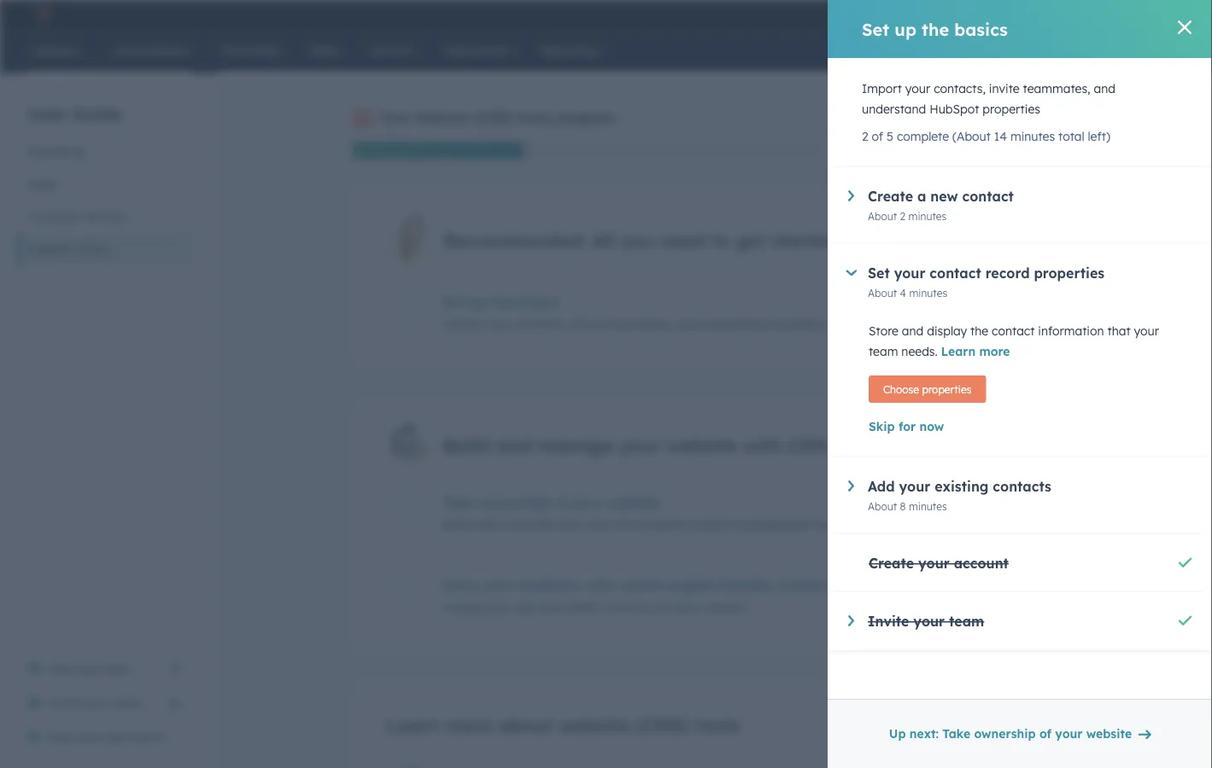 Task type: locate. For each thing, give the bounding box(es) containing it.
of
[[872, 129, 883, 144], [554, 495, 568, 512], [1039, 727, 1051, 742]]

site down audience
[[515, 600, 535, 615]]

invite your team down create your account
[[868, 613, 984, 630]]

upgrade image
[[900, 7, 915, 23]]

caret image left 'add'
[[848, 481, 854, 492]]

0 vertical spatial take
[[443, 495, 475, 512]]

1 vertical spatial basics
[[517, 294, 560, 311]]

friendly
[[720, 577, 773, 594]]

2
[[862, 129, 868, 144], [900, 210, 906, 223]]

1 vertical spatial understand
[[700, 317, 764, 332]]

set
[[862, 18, 889, 40], [868, 265, 890, 282], [443, 294, 465, 311]]

self made
[[1112, 6, 1164, 20]]

set up the basics
[[862, 18, 1008, 40]]

user guide
[[27, 103, 122, 124]]

skip for now
[[869, 419, 944, 434]]

made
[[1135, 6, 1164, 20]]

0 horizontal spatial tools
[[518, 109, 551, 126]]

add your existing contacts about 8 minutes
[[868, 478, 1051, 513]]

2 build from the top
[[443, 518, 471, 533]]

and left the manage
[[495, 434, 531, 457]]

team down 'plan'
[[112, 696, 142, 711]]

with left powerful
[[611, 518, 635, 533]]

1 vertical spatial teammates,
[[604, 317, 671, 332]]

caret image
[[848, 190, 854, 201], [848, 481, 854, 492]]

content down take ownership of your website button
[[690, 518, 733, 533]]

recommended: all you need to get started
[[443, 228, 838, 252]]

0 horizontal spatial import
[[443, 317, 483, 332]]

2 inside create a new contact about 2 minutes
[[900, 210, 906, 223]]

1 caret image from the top
[[848, 190, 854, 201]]

0 horizontal spatial of
[[554, 495, 568, 512]]

more
[[979, 344, 1010, 359], [445, 714, 493, 738]]

that
[[1107, 324, 1131, 339]]

0 vertical spatial of
[[872, 129, 883, 144]]

minutes inside create a new contact about 2 minutes
[[908, 210, 947, 223]]

1 vertical spatial website
[[27, 242, 73, 257]]

ownership
[[479, 495, 550, 512], [974, 727, 1036, 742]]

0%
[[1029, 496, 1044, 509], [1029, 579, 1044, 591]]

0 horizontal spatial invite
[[570, 317, 601, 332]]

1 vertical spatial hubspot
[[768, 317, 817, 332]]

caret image for create
[[848, 190, 854, 201]]

about inside 'add your existing contacts about 8 minutes'
[[868, 500, 897, 513]]

cms
[[788, 434, 829, 457]]

contact inside store and display the contact information that your team needs.
[[992, 324, 1035, 339]]

0 vertical spatial create
[[868, 188, 913, 205]]

team inside button
[[112, 696, 142, 711]]

content
[[690, 518, 733, 533], [777, 577, 829, 594], [704, 600, 747, 615]]

and left customize
[[474, 518, 496, 533]]

14 right '(about'
[[994, 129, 1007, 144]]

1 vertical spatial contact
[[930, 265, 981, 282]]

up inside dialog
[[895, 18, 916, 40]]

your inside store and display the contact information that your team needs.
[[1134, 324, 1159, 339]]

2 0% from the top
[[1029, 579, 1044, 591]]

1 vertical spatial 2
[[900, 210, 906, 223]]

recommended:
[[443, 228, 586, 252]]

about down 'add'
[[868, 500, 897, 513]]

to
[[711, 228, 730, 252]]

understand
[[862, 102, 926, 117], [700, 317, 764, 332]]

minutes inside "set your contact record properties about 4 minutes"
[[909, 287, 947, 299]]

contact right new
[[962, 188, 1014, 205]]

and down search hubspot search box
[[1094, 81, 1116, 96]]

and down audience
[[538, 600, 560, 615]]

the for set up the basics import your contacts, invite teammates, and understand hubspot properties
[[491, 294, 513, 311]]

properties inside "set your contact record properties about 4 minutes"
[[1034, 265, 1105, 282]]

0 vertical spatial more
[[979, 344, 1010, 359]]

2 vertical spatial contact
[[992, 324, 1035, 339]]

your inside 'add your existing contacts about 8 minutes'
[[899, 478, 930, 495]]

your website (cms) tools progress progress bar
[[352, 142, 523, 159]]

your inside set up the basics import your contacts, invite teammates, and understand hubspot properties
[[486, 317, 511, 332]]

contact up learn more
[[992, 324, 1035, 339]]

1 vertical spatial invite
[[570, 317, 601, 332]]

1 vertical spatial build
[[443, 518, 471, 533]]

store
[[869, 324, 899, 339]]

up left calling icon
[[895, 18, 916, 40]]

and down set up the basics "button"
[[675, 317, 697, 332]]

2 vertical spatial set
[[443, 294, 465, 311]]

the inside set up the basics import your contacts, invite teammates, and understand hubspot properties
[[491, 294, 513, 311]]

the for set up the basics
[[922, 18, 949, 40]]

about
[[868, 210, 897, 223], [868, 287, 897, 299], [941, 317, 971, 330], [868, 500, 897, 513]]

caret image
[[846, 270, 857, 276], [848, 616, 854, 627]]

record
[[985, 265, 1030, 282]]

1 vertical spatial more
[[445, 714, 493, 738]]

0 vertical spatial teammates,
[[1023, 81, 1090, 96]]

up
[[895, 18, 916, 40], [469, 294, 487, 311]]

1 0% from the top
[[1029, 496, 1044, 509]]

0 vertical spatial ownership
[[479, 495, 550, 512]]

0 vertical spatial set
[[862, 18, 889, 40]]

2 horizontal spatial (cms)
[[635, 714, 690, 738]]

start overview demo link
[[17, 721, 191, 755]]

minutes
[[1010, 129, 1055, 144], [908, 210, 947, 223], [909, 287, 947, 299], [987, 317, 1026, 330], [909, 500, 947, 513]]

the up learn more
[[970, 324, 988, 339]]

team down store
[[869, 344, 898, 359]]

(cms)
[[474, 109, 514, 126], [76, 242, 110, 257], [635, 714, 690, 738]]

new
[[930, 188, 958, 205]]

publish
[[443, 600, 483, 615]]

2 up 4
[[900, 210, 906, 223]]

invite your team down view your plan
[[48, 696, 142, 711]]

website
[[666, 434, 737, 457], [607, 495, 659, 512], [559, 714, 630, 738], [1086, 727, 1132, 742]]

team down 'account'
[[949, 613, 984, 630]]

0 vertical spatial contact
[[962, 188, 1014, 205]]

0 horizontal spatial understand
[[700, 317, 764, 332]]

0 vertical spatial caret image
[[848, 190, 854, 201]]

about down [object object] complete progress bar on the right of the page
[[941, 317, 971, 330]]

teammates, down search hubspot search box
[[1023, 81, 1090, 96]]

content right friendly
[[777, 577, 829, 594]]

minutes for complete
[[1010, 129, 1055, 144]]

0 horizontal spatial website
[[27, 242, 73, 257]]

hubspot up '(about'
[[929, 102, 979, 117]]

invite down create your account
[[868, 613, 909, 630]]

(cms) inside button
[[76, 242, 110, 257]]

website inside "take ownership of your website build and customize your site with powerful content management tools"
[[607, 495, 659, 512]]

service
[[85, 209, 127, 224]]

1 horizontal spatial understand
[[862, 102, 926, 117]]

create down 8
[[869, 555, 914, 572]]

minutes for contact
[[908, 210, 947, 223]]

1 horizontal spatial invite your team
[[868, 613, 984, 630]]

help button
[[993, 0, 1022, 27]]

0 horizontal spatial teammates,
[[604, 317, 671, 332]]

0 horizontal spatial take
[[443, 495, 475, 512]]

create inside create a new contact about 2 minutes
[[868, 188, 913, 205]]

invite your team inside set up the basics dialog
[[868, 613, 984, 630]]

properties
[[983, 102, 1040, 117], [1034, 265, 1105, 282], [821, 317, 878, 332], [922, 383, 972, 396]]

account
[[954, 555, 1009, 572]]

0 horizontal spatial invite your team
[[48, 696, 142, 711]]

and
[[1094, 81, 1116, 96], [675, 317, 697, 332], [902, 324, 924, 339], [495, 434, 531, 457], [474, 518, 496, 533], [538, 600, 560, 615]]

skip for now button
[[869, 417, 1171, 437]]

the inside store and display the contact information that your team needs.
[[970, 324, 988, 339]]

caret image left "a"
[[848, 190, 854, 201]]

content down friendly
[[704, 600, 747, 615]]

more left about
[[445, 714, 493, 738]]

your inside the import your contacts, invite teammates, and understand hubspot properties
[[905, 81, 930, 96]]

Search HubSpot search field
[[972, 36, 1181, 65]]

minutes inside 'add your existing contacts about 8 minutes'
[[909, 500, 947, 513]]

0 vertical spatial build
[[443, 434, 490, 457]]

0 vertical spatial (cms)
[[474, 109, 514, 126]]

basics inside dialog
[[954, 18, 1008, 40]]

1 horizontal spatial up
[[895, 18, 916, 40]]

of inside button
[[1039, 727, 1051, 742]]

up inside set up the basics import your contacts, invite teammates, and understand hubspot properties
[[469, 294, 487, 311]]

set inside "set your contact record properties about 4 minutes"
[[868, 265, 890, 282]]

0 horizontal spatial more
[[445, 714, 493, 738]]

minutes right 4
[[909, 287, 947, 299]]

0 vertical spatial the
[[922, 18, 949, 40]]

2 horizontal spatial team
[[949, 613, 984, 630]]

0 vertical spatial import
[[862, 81, 902, 96]]

website up the your website (cms) tools progress progress bar
[[415, 109, 470, 126]]

take ownership of your website button
[[443, 495, 906, 512]]

1 vertical spatial invite
[[48, 696, 81, 711]]

0 horizontal spatial site
[[515, 600, 535, 615]]

0 horizontal spatial basics
[[517, 294, 560, 311]]

display
[[927, 324, 967, 339]]

learn more
[[941, 344, 1010, 359]]

ownership up customize
[[479, 495, 550, 512]]

up for set up the basics import your contacts, invite teammates, and understand hubspot properties
[[469, 294, 487, 311]]

with down grow your audience with search engine-friendly content button at the bottom of page
[[649, 600, 672, 615]]

0 vertical spatial up
[[895, 18, 916, 40]]

website inside button
[[27, 242, 73, 257]]

information
[[1038, 324, 1104, 339]]

basics inside set up the basics import your contacts, invite teammates, and understand hubspot properties
[[517, 294, 560, 311]]

basics
[[954, 18, 1008, 40], [517, 294, 560, 311]]

more down about 14 minutes left
[[979, 344, 1010, 359]]

1 horizontal spatial import
[[862, 81, 902, 96]]

left)
[[1088, 129, 1110, 144]]

contact
[[962, 188, 1014, 205], [930, 265, 981, 282], [992, 324, 1035, 339]]

0 vertical spatial invite
[[868, 613, 909, 630]]

[object object] complete progress bar
[[916, 299, 956, 304]]

marketplaces image
[[964, 8, 979, 23]]

teammates, down set up the basics "button"
[[604, 317, 671, 332]]

self made menu
[[895, 0, 1192, 27]]

team
[[869, 344, 898, 359], [949, 613, 984, 630], [112, 696, 142, 711]]

14 up learn more
[[973, 317, 985, 330]]

attract
[[563, 600, 602, 615]]

with left cms
[[743, 434, 782, 457]]

1 vertical spatial site
[[515, 600, 535, 615]]

25%
[[1050, 142, 1078, 159]]

1 vertical spatial set
[[868, 265, 890, 282]]

2 vertical spatial (cms)
[[635, 714, 690, 738]]

notifications image
[[1057, 8, 1073, 23]]

0 vertical spatial invite
[[989, 81, 1020, 96]]

site inside "grow your audience with search engine-friendly content publish your site and attract visitors with your content"
[[515, 600, 535, 615]]

team inside store and display the contact information that your team needs.
[[869, 344, 898, 359]]

1 horizontal spatial teammates,
[[1023, 81, 1090, 96]]

hubspot inside the import your contacts, invite teammates, and understand hubspot properties
[[929, 102, 979, 117]]

1 horizontal spatial learn
[[941, 344, 976, 359]]

site left powerful
[[588, 518, 608, 533]]

0 vertical spatial hubspot
[[929, 102, 979, 117]]

contacts, inside set up the basics import your contacts, invite teammates, and understand hubspot properties
[[515, 317, 567, 332]]

help image
[[1000, 8, 1015, 23]]

14
[[994, 129, 1007, 144], [973, 317, 985, 330]]

ownership right next:
[[974, 727, 1036, 742]]

up down the recommended:
[[469, 294, 487, 311]]

invite your team button
[[17, 687, 191, 721]]

2 vertical spatial team
[[112, 696, 142, 711]]

audience
[[519, 577, 581, 594]]

create
[[868, 188, 913, 205], [869, 555, 914, 572]]

1 vertical spatial take
[[942, 727, 970, 742]]

2 vertical spatial content
[[704, 600, 747, 615]]

more inside learn more button
[[979, 344, 1010, 359]]

contact inside create a new contact about 2 minutes
[[962, 188, 1014, 205]]

0 horizontal spatial the
[[491, 294, 513, 311]]

invite your team inside invite your team button
[[48, 696, 142, 711]]

1 horizontal spatial 2
[[900, 210, 906, 223]]

and inside set up the basics import your contacts, invite teammates, and understand hubspot properties
[[675, 317, 697, 332]]

website inside button
[[1086, 727, 1132, 742]]

about down 5
[[868, 210, 897, 223]]

about inside "set your contact record properties about 4 minutes"
[[868, 287, 897, 299]]

2 left 5
[[862, 129, 868, 144]]

invite
[[989, 81, 1020, 96], [570, 317, 601, 332]]

about inside create a new contact about 2 minutes
[[868, 210, 897, 223]]

left
[[1029, 317, 1044, 330]]

1 vertical spatial of
[[554, 495, 568, 512]]

search button
[[1168, 36, 1197, 65]]

import inside the import your contacts, invite teammates, and understand hubspot properties
[[862, 81, 902, 96]]

tools
[[518, 109, 551, 126], [816, 518, 843, 533], [695, 714, 740, 738]]

settings link
[[1026, 5, 1047, 23]]

learn
[[941, 344, 976, 359], [387, 714, 440, 738]]

1 horizontal spatial 14
[[994, 129, 1007, 144]]

and up 'needs.'
[[902, 324, 924, 339]]

14 inside set up the basics dialog
[[994, 129, 1007, 144]]

learn inside button
[[941, 344, 976, 359]]

up
[[889, 727, 906, 742]]

1 horizontal spatial team
[[869, 344, 898, 359]]

learn more about website (cms) tools
[[387, 714, 740, 738]]

invite inside button
[[48, 696, 81, 711]]

1 vertical spatial invite your team
[[48, 696, 142, 711]]

2 caret image from the top
[[848, 481, 854, 492]]

contacts,
[[934, 81, 986, 96], [515, 317, 567, 332]]

8
[[900, 500, 906, 513]]

contact up [object object] complete progress bar on the right of the page
[[930, 265, 981, 282]]

set inside set up the basics import your contacts, invite teammates, and understand hubspot properties
[[443, 294, 465, 311]]

site
[[588, 518, 608, 533], [515, 600, 535, 615]]

1 horizontal spatial invite
[[868, 613, 909, 630]]

0 vertical spatial 0%
[[1029, 496, 1044, 509]]

import
[[862, 81, 902, 96], [443, 317, 483, 332]]

minutes left total
[[1010, 129, 1055, 144]]

the down the recommended:
[[491, 294, 513, 311]]

take inside button
[[942, 727, 970, 742]]

caret image inside invite your team dropdown button
[[848, 616, 854, 627]]

2 horizontal spatial of
[[1039, 727, 1051, 742]]

understand down set up the basics "button"
[[700, 317, 764, 332]]

1 vertical spatial ownership
[[974, 727, 1036, 742]]

0 horizontal spatial team
[[112, 696, 142, 711]]

1 horizontal spatial hubspot
[[929, 102, 979, 117]]

choose properties
[[883, 383, 972, 396]]

0 horizontal spatial 14
[[973, 317, 985, 330]]

0 horizontal spatial contacts,
[[515, 317, 567, 332]]

set up the basics import your contacts, invite teammates, and understand hubspot properties
[[443, 294, 878, 332]]

0 horizontal spatial invite
[[48, 696, 81, 711]]

minutes for contacts
[[909, 500, 947, 513]]

1 horizontal spatial contacts,
[[934, 81, 986, 96]]

about left 4
[[868, 287, 897, 299]]

1 vertical spatial import
[[443, 317, 483, 332]]

1 horizontal spatial (cms)
[[474, 109, 514, 126]]

your
[[905, 81, 930, 96], [894, 265, 925, 282], [486, 317, 511, 332], [1134, 324, 1159, 339], [618, 434, 661, 457], [899, 478, 930, 495], [572, 495, 603, 512], [559, 518, 585, 533], [918, 555, 950, 572], [483, 577, 514, 594], [486, 600, 512, 615], [676, 600, 701, 615], [913, 613, 945, 630], [78, 662, 103, 677], [84, 696, 109, 711], [1055, 727, 1083, 742]]

invite
[[868, 613, 909, 630], [48, 696, 81, 711]]

close image
[[1178, 20, 1192, 34]]

the right upgrade icon
[[922, 18, 949, 40]]

understand inside set up the basics import your contacts, invite teammates, and understand hubspot properties
[[700, 317, 764, 332]]

1 horizontal spatial ownership
[[974, 727, 1036, 742]]

take ownership of your website build and customize your site with powerful content management tools
[[443, 495, 843, 533]]

minutes right 8
[[909, 500, 947, 513]]

build inside "take ownership of your website build and customize your site with powerful content management tools"
[[443, 518, 471, 533]]

1 vertical spatial learn
[[387, 714, 440, 738]]

view
[[48, 662, 75, 677]]

hubspot down started
[[768, 317, 817, 332]]

choose
[[883, 383, 919, 396]]

take right next:
[[942, 727, 970, 742]]

1 vertical spatial caret image
[[848, 616, 854, 627]]

set up the basics dialog
[[828, 0, 1212, 769]]

1 horizontal spatial the
[[922, 18, 949, 40]]

with
[[743, 434, 782, 457], [611, 518, 635, 533], [585, 577, 614, 594], [649, 600, 672, 615]]

take up grow
[[443, 495, 475, 512]]

understand up 5
[[862, 102, 926, 117]]

0 horizontal spatial (cms)
[[76, 242, 110, 257]]

learn for learn more about website (cms) tools
[[387, 714, 440, 738]]

minutes down "a"
[[908, 210, 947, 223]]

1 vertical spatial up
[[469, 294, 487, 311]]

0 vertical spatial team
[[869, 344, 898, 359]]

2 vertical spatial the
[[970, 324, 988, 339]]

2 vertical spatial of
[[1039, 727, 1051, 742]]

2 horizontal spatial the
[[970, 324, 988, 339]]

1 vertical spatial tools
[[816, 518, 843, 533]]

website
[[415, 109, 470, 126], [27, 242, 73, 257]]

create left "a"
[[868, 188, 913, 205]]

0 horizontal spatial learn
[[387, 714, 440, 738]]

learn more button
[[941, 342, 1010, 362]]

contacts, inside the import your contacts, invite teammates, and understand hubspot properties
[[934, 81, 986, 96]]

invite up start
[[48, 696, 81, 711]]

website down 'customer' on the top left
[[27, 242, 73, 257]]

0 vertical spatial basics
[[954, 18, 1008, 40]]

0 vertical spatial site
[[588, 518, 608, 533]]

1 horizontal spatial more
[[979, 344, 1010, 359]]

1 vertical spatial contacts,
[[515, 317, 567, 332]]

1 horizontal spatial tools
[[695, 714, 740, 738]]

with up attract
[[585, 577, 614, 594]]

0 horizontal spatial ownership
[[479, 495, 550, 512]]

0 horizontal spatial up
[[469, 294, 487, 311]]

teammates, inside set up the basics import your contacts, invite teammates, and understand hubspot properties
[[604, 317, 671, 332]]

build
[[443, 434, 490, 457], [443, 518, 471, 533]]

all
[[591, 228, 614, 252]]



Task type: vqa. For each thing, say whether or not it's contained in the screenshot.
minutes corresponding to contact
yes



Task type: describe. For each thing, give the bounding box(es) containing it.
take inside "take ownership of your website build and customize your site with powerful content management tools"
[[443, 495, 475, 512]]

and inside "grow your audience with search engine-friendly content publish your site and attract visitors with your content"
[[538, 600, 560, 615]]

0 vertical spatial tools
[[518, 109, 551, 126]]

search image
[[1176, 44, 1188, 56]]

your website (cms) tools progress
[[380, 109, 615, 126]]

customer service button
[[17, 201, 191, 233]]

and inside "take ownership of your website build and customize your site with powerful content management tools"
[[474, 518, 496, 533]]

website (cms)
[[27, 242, 110, 257]]

self
[[1112, 6, 1132, 20]]

powerful
[[638, 518, 687, 533]]

contacts
[[993, 478, 1051, 495]]

properties inside set up the basics import your contacts, invite teammates, and understand hubspot properties
[[821, 317, 878, 332]]

hubspot image
[[31, 3, 51, 24]]

add
[[868, 478, 895, 495]]

hubspot link
[[20, 3, 64, 24]]

(about
[[952, 129, 991, 144]]

plan
[[107, 662, 131, 677]]

marketing
[[27, 144, 84, 159]]

grow your audience with search engine-friendly content publish your site and attract visitors with your content
[[443, 577, 829, 615]]

more for learn more about website (cms) tools
[[445, 714, 493, 738]]

0 horizontal spatial 2
[[862, 129, 868, 144]]

tools inside "take ownership of your website build and customize your site with powerful content management tools"
[[816, 518, 843, 533]]

marketplaces button
[[954, 0, 990, 27]]

view your plan
[[48, 662, 131, 677]]

2 vertical spatial tools
[[695, 714, 740, 738]]

existing
[[935, 478, 989, 495]]

1 vertical spatial content
[[777, 577, 829, 594]]

start
[[48, 730, 76, 745]]

marketing button
[[17, 136, 191, 168]]

a
[[917, 188, 926, 205]]

link opens in a new window image
[[169, 659, 181, 680]]

grow
[[443, 577, 479, 594]]

total
[[1058, 129, 1085, 144]]

1 vertical spatial 14
[[973, 317, 985, 330]]

user guide views element
[[17, 73, 191, 266]]

now
[[920, 419, 944, 434]]

settings image
[[1029, 7, 1044, 23]]

start overview demo
[[48, 730, 165, 745]]

ownership inside button
[[974, 727, 1036, 742]]

set for set up the basics
[[862, 18, 889, 40]]

about
[[499, 714, 553, 738]]

needs.
[[901, 344, 938, 359]]

0 vertical spatial caret image
[[846, 270, 857, 276]]

search
[[619, 577, 664, 594]]

ruby anderson image
[[1093, 6, 1108, 21]]

overview
[[79, 730, 130, 745]]

with inside "take ownership of your website build and customize your site with powerful content management tools"
[[611, 518, 635, 533]]

choose properties link
[[869, 376, 986, 403]]

more for learn more
[[979, 344, 1010, 359]]

understand inside the import your contacts, invite teammates, and understand hubspot properties
[[862, 102, 926, 117]]

import your contacts, invite teammates, and understand hubspot properties
[[862, 81, 1116, 117]]

contact inside "set your contact record properties about 4 minutes"
[[930, 265, 981, 282]]

minutes left left
[[987, 317, 1026, 330]]

invite inside set up the basics dialog
[[868, 613, 909, 630]]

store and display the contact information that your team needs.
[[869, 324, 1159, 359]]

import inside set up the basics import your contacts, invite teammates, and understand hubspot properties
[[443, 317, 483, 332]]

started
[[772, 228, 838, 252]]

grow your audience with search engine-friendly content button
[[443, 577, 906, 594]]

your inside "set your contact record properties about 4 minutes"
[[894, 265, 925, 282]]

sales button
[[17, 168, 191, 201]]

invite your team button
[[848, 613, 984, 630]]

website (cms) button
[[17, 233, 191, 266]]

up for set up the basics
[[895, 18, 916, 40]]

hub
[[834, 434, 872, 457]]

invite inside the import your contacts, invite teammates, and understand hubspot properties
[[989, 81, 1020, 96]]

caret image for add
[[848, 481, 854, 492]]

set for set up the basics import your contacts, invite teammates, and understand hubspot properties
[[443, 294, 465, 311]]

4
[[900, 287, 906, 299]]

sales
[[27, 177, 57, 192]]

set your contact record properties about 4 minutes
[[868, 265, 1105, 299]]

complete
[[897, 129, 949, 144]]

learn for learn more
[[941, 344, 976, 359]]

hubspot inside set up the basics import your contacts, invite teammates, and understand hubspot properties
[[768, 317, 817, 332]]

self made button
[[1083, 0, 1190, 27]]

properties inside the import your contacts, invite teammates, and understand hubspot properties
[[983, 102, 1040, 117]]

set for set your contact record properties about 4 minutes
[[868, 265, 890, 282]]

ownership inside "take ownership of your website build and customize your site with powerful content management tools"
[[479, 495, 550, 512]]

up next: take ownership of your website
[[889, 727, 1132, 742]]

teammates, inside the import your contacts, invite teammates, and understand hubspot properties
[[1023, 81, 1090, 96]]

calling icon image
[[928, 7, 944, 22]]

basics for set up the basics
[[954, 18, 1008, 40]]

user
[[27, 103, 66, 124]]

next:
[[910, 727, 939, 742]]

create your account
[[869, 555, 1009, 572]]

engine-
[[668, 577, 720, 594]]

create for create your account
[[869, 555, 914, 572]]

view your plan link
[[17, 653, 191, 687]]

2 of 5 complete (about 14 minutes total left)
[[862, 129, 1110, 144]]

management
[[737, 518, 812, 533]]

basics for set up the basics import your contacts, invite teammates, and understand hubspot properties
[[517, 294, 560, 311]]

guide
[[71, 103, 122, 124]]

you
[[620, 228, 654, 252]]

get
[[735, 228, 766, 252]]

customize
[[499, 518, 556, 533]]

manage
[[536, 434, 613, 457]]

5
[[887, 129, 893, 144]]

invite inside set up the basics import your contacts, invite teammates, and understand hubspot properties
[[570, 317, 601, 332]]

calling icon button
[[921, 2, 950, 25]]

notifications button
[[1050, 0, 1079, 27]]

customer
[[27, 209, 82, 224]]

link opens in a new window image
[[169, 664, 181, 676]]

set up the basics button
[[443, 294, 906, 311]]

your
[[380, 109, 411, 126]]

1 horizontal spatial of
[[872, 129, 883, 144]]

0 vertical spatial website
[[415, 109, 470, 126]]

create for create a new contact about 2 minutes
[[868, 188, 913, 205]]

progress
[[555, 109, 615, 126]]

1 build from the top
[[443, 434, 490, 457]]

upgrade link
[[897, 5, 918, 23]]

customer service
[[27, 209, 127, 224]]

about 14 minutes left
[[941, 317, 1044, 330]]

demo
[[133, 730, 165, 745]]

and inside the import your contacts, invite teammates, and understand hubspot properties
[[1094, 81, 1116, 96]]

of inside "take ownership of your website build and customize your site with powerful content management tools"
[[554, 495, 568, 512]]

for
[[899, 419, 916, 434]]

and inside store and display the contact information that your team needs.
[[902, 324, 924, 339]]

content inside "take ownership of your website build and customize your site with powerful content management tools"
[[690, 518, 733, 533]]

visitors
[[605, 600, 645, 615]]

site inside "take ownership of your website build and customize your site with powerful content management tools"
[[588, 518, 608, 533]]



